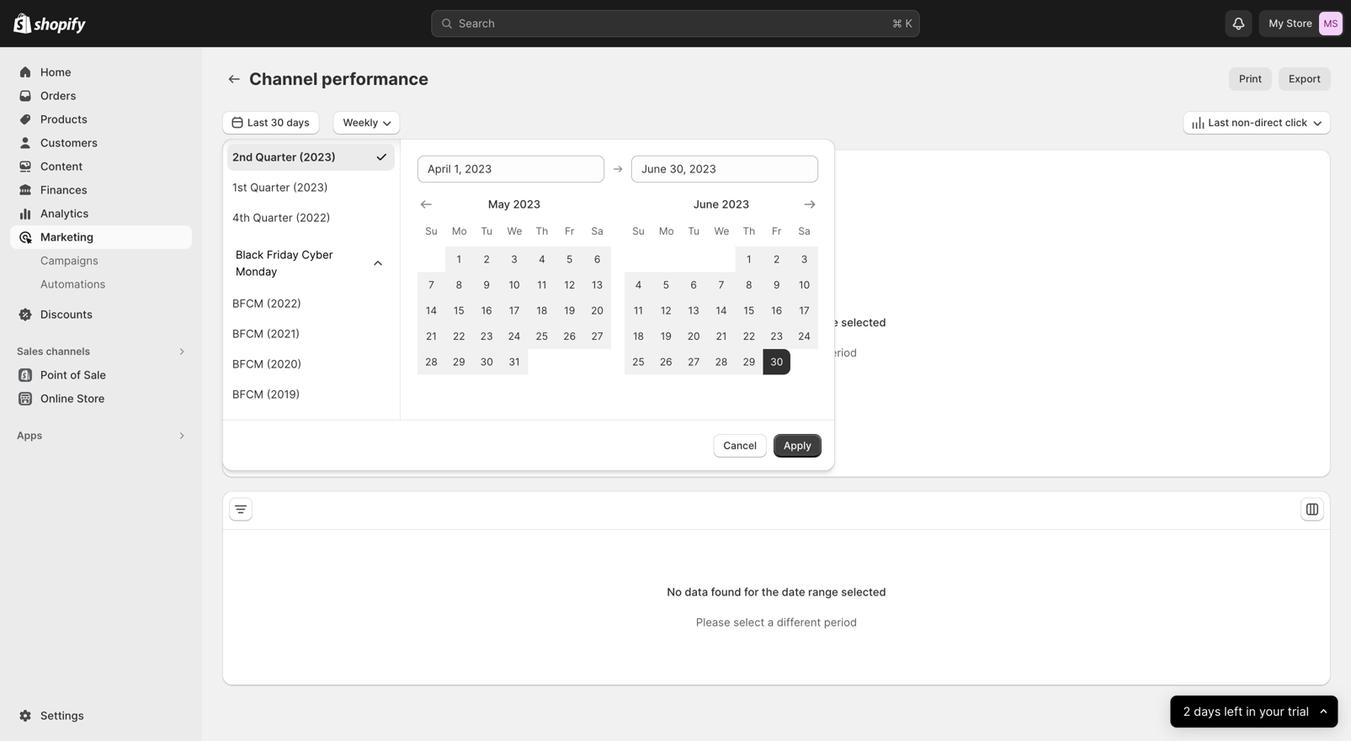 Task type: vqa. For each thing, say whether or not it's contained in the screenshot.


Task type: locate. For each thing, give the bounding box(es) containing it.
1 horizontal spatial 14
[[716, 305, 727, 317]]

bfcm (2019) button
[[227, 381, 395, 408]]

1st
[[232, 181, 247, 194]]

10
[[509, 279, 520, 291], [799, 279, 810, 291]]

(2021)
[[267, 328, 300, 341]]

0 vertical spatial date
[[782, 316, 806, 329]]

0 vertical spatial the
[[762, 316, 779, 329]]

channel
[[249, 69, 318, 89]]

0 horizontal spatial we
[[507, 225, 522, 237]]

monday element for may
[[445, 216, 473, 247]]

click
[[1286, 117, 1308, 129]]

1 found from the top
[[711, 316, 741, 329]]

1 29 from the left
[[453, 356, 465, 368]]

please
[[696, 347, 731, 360], [696, 616, 731, 629]]

bfcm for bfcm (2020)
[[232, 358, 264, 371]]

7 button
[[418, 272, 445, 298], [708, 272, 735, 298]]

0 vertical spatial days
[[287, 117, 310, 129]]

8
[[456, 279, 462, 291], [746, 279, 752, 291]]

4
[[539, 253, 545, 266], [635, 279, 642, 291]]

1 16 from the left
[[481, 305, 492, 317]]

(2022) up (2021)
[[267, 297, 301, 310]]

th for may 2023
[[536, 225, 548, 237]]

different
[[777, 347, 821, 360], [777, 616, 821, 629]]

the
[[762, 316, 779, 329], [762, 586, 779, 599]]

1 28 from the left
[[425, 356, 438, 368]]

15
[[454, 305, 465, 317], [744, 305, 755, 317]]

bfcm for bfcm (2021)
[[232, 328, 264, 341]]

1 21 from the left
[[426, 331, 437, 343]]

tuesday element
[[473, 216, 501, 247], [680, 216, 708, 247]]

2 wednesday element from the left
[[708, 216, 735, 247]]

1 horizontal spatial 20
[[688, 331, 700, 343]]

1 horizontal spatial 21
[[716, 331, 727, 343]]

th down june 2023
[[743, 225, 756, 237]]

4 bfcm from the top
[[232, 388, 264, 401]]

2 16 from the left
[[771, 305, 782, 317]]

1 vertical spatial 20
[[688, 331, 700, 343]]

1 period from the top
[[824, 347, 857, 360]]

saturday element
[[584, 216, 611, 247], [791, 216, 818, 247]]

2 date from the top
[[782, 586, 806, 599]]

bfcm (2021)
[[232, 328, 300, 341]]

fr for may 2023
[[565, 225, 575, 237]]

thursday element down june 2023
[[735, 216, 763, 247]]

thursday element down may 2023
[[528, 216, 556, 247]]

bfcm left (2021)
[[232, 328, 264, 341]]

1 select from the top
[[734, 347, 765, 360]]

1 th from the left
[[536, 225, 548, 237]]

black friday cyber monday button
[[229, 240, 393, 287]]

days inside "2 days left in your trial" dropdown button
[[1194, 705, 1221, 720]]

0 horizontal spatial 2
[[484, 253, 490, 266]]

fr for june 2023
[[772, 225, 782, 237]]

2 su from the left
[[632, 225, 645, 237]]

2 2023 from the left
[[722, 198, 750, 211]]

shopify image
[[13, 13, 31, 33]]

0 horizontal spatial friday element
[[556, 216, 584, 247]]

th down may 2023
[[536, 225, 548, 237]]

1 horizontal spatial 14 button
[[708, 298, 735, 324]]

quarter inside 1st quarter (2023) button
[[250, 181, 290, 194]]

mo for may
[[452, 225, 467, 237]]

0 vertical spatial 27
[[592, 331, 603, 343]]

black friday cyber monday
[[236, 248, 333, 278]]

0 horizontal spatial 13 button
[[584, 272, 611, 298]]

0 vertical spatial (2023)
[[299, 151, 336, 164]]

24
[[508, 331, 521, 343], [798, 331, 811, 343]]

grid
[[418, 196, 611, 375], [625, 196, 818, 375]]

2 9 button from the left
[[763, 272, 791, 298]]

1 thursday element from the left
[[528, 216, 556, 247]]

3 button
[[501, 247, 528, 272], [791, 247, 818, 272]]

friday element
[[556, 216, 584, 247], [763, 216, 791, 247]]

2 28 button from the left
[[708, 349, 735, 375]]

quarter inside 4th quarter (2022) button
[[253, 211, 293, 224]]

1 horizontal spatial su
[[632, 225, 645, 237]]

days up 2nd quarter (2023) button
[[287, 117, 310, 129]]

1 vertical spatial date
[[782, 586, 806, 599]]

2 21 from the left
[[716, 331, 727, 343]]

1 vertical spatial no data found for the date range selected
[[667, 586, 886, 599]]

2023 for may 2023
[[513, 198, 541, 211]]

th
[[536, 225, 548, 237], [743, 225, 756, 237]]

0 horizontal spatial 22 button
[[445, 324, 473, 349]]

1 sa from the left
[[591, 225, 604, 237]]

1 horizontal spatial 23
[[771, 331, 783, 343]]

2 3 button from the left
[[791, 247, 818, 272]]

date
[[782, 316, 806, 329], [782, 586, 806, 599]]

2 we from the left
[[715, 225, 730, 237]]

1 vertical spatial range
[[808, 586, 839, 599]]

1 fr from the left
[[565, 225, 575, 237]]

24 button
[[501, 324, 528, 349], [791, 324, 818, 349]]

sa
[[591, 225, 604, 237], [799, 225, 811, 237]]

1 vertical spatial 11
[[634, 305, 643, 317]]

select
[[734, 347, 765, 360], [734, 616, 765, 629]]

we for may
[[507, 225, 522, 237]]

2 days left in your trial button
[[1171, 696, 1338, 728]]

days
[[287, 117, 310, 129], [1194, 705, 1221, 720]]

1 horizontal spatial thursday element
[[735, 216, 763, 247]]

sunday element
[[418, 216, 445, 247], [625, 216, 652, 247]]

5
[[567, 253, 573, 266], [663, 279, 669, 291]]

30
[[271, 117, 284, 129], [480, 356, 493, 368], [771, 356, 783, 368]]

3
[[511, 253, 518, 266], [801, 253, 808, 266]]

store inside button
[[77, 392, 105, 405]]

1 vertical spatial 18
[[633, 331, 644, 343]]

1 saturday element from the left
[[584, 216, 611, 247]]

store right "my"
[[1287, 17, 1313, 29]]

sa for june 2023
[[799, 225, 811, 237]]

1 22 button from the left
[[445, 324, 473, 349]]

1 17 button from the left
[[501, 298, 528, 324]]

1 horizontal spatial fr
[[772, 225, 782, 237]]

store down sale on the left
[[77, 392, 105, 405]]

2 inside "2 days left in your trial" dropdown button
[[1183, 705, 1191, 720]]

1 horizontal spatial 24
[[798, 331, 811, 343]]

quarter inside 2nd quarter (2023) button
[[256, 151, 297, 164]]

1st quarter (2023) button
[[227, 174, 395, 201]]

1 mo from the left
[[452, 225, 467, 237]]

2 for 2 days left in your trial
[[1183, 705, 1191, 720]]

1 3 from the left
[[511, 253, 518, 266]]

2023 right june
[[722, 198, 750, 211]]

quarter up 1st quarter (2023)
[[256, 151, 297, 164]]

1 9 from the left
[[484, 279, 490, 291]]

wednesday element down june 2023
[[708, 216, 735, 247]]

1 vertical spatial 12
[[661, 305, 672, 317]]

wednesday element down may 2023
[[501, 216, 528, 247]]

1 horizontal spatial 7
[[719, 279, 725, 291]]

range
[[808, 316, 839, 329], [808, 586, 839, 599]]

1 data from the top
[[685, 316, 708, 329]]

0 horizontal spatial 1
[[457, 253, 462, 266]]

2 22 button from the left
[[735, 324, 763, 349]]

days left left at the right of the page
[[1194, 705, 1221, 720]]

2 14 from the left
[[716, 305, 727, 317]]

0 horizontal spatial 3
[[511, 253, 518, 266]]

0 vertical spatial 11
[[537, 279, 547, 291]]

1 a from the top
[[768, 347, 774, 360]]

store for my store
[[1287, 17, 1313, 29]]

last inside dropdown button
[[248, 117, 268, 129]]

finances
[[40, 184, 87, 197]]

sales channels
[[17, 346, 90, 358]]

marketing
[[40, 231, 93, 244]]

1 vertical spatial the
[[762, 586, 779, 599]]

15 for 2nd 15 button from right
[[454, 305, 465, 317]]

1 horizontal spatial wednesday element
[[708, 216, 735, 247]]

1 horizontal spatial 30 button
[[763, 349, 791, 375]]

0 horizontal spatial 11
[[537, 279, 547, 291]]

bfcm (2022)
[[232, 297, 301, 310]]

we for june
[[715, 225, 730, 237]]

tu
[[481, 225, 493, 237], [688, 225, 700, 237]]

2 for second 2 button from left
[[774, 253, 780, 266]]

period
[[824, 347, 857, 360], [824, 616, 857, 629]]

settings
[[40, 710, 84, 723]]

(2023) up 1st quarter (2023) button
[[299, 151, 336, 164]]

1 horizontal spatial 6
[[691, 279, 697, 291]]

0 horizontal spatial 2023
[[513, 198, 541, 211]]

21 for second '21' button from the right
[[426, 331, 437, 343]]

quarter down 1st quarter (2023)
[[253, 211, 293, 224]]

14
[[426, 305, 437, 317], [716, 305, 727, 317]]

monday element
[[445, 216, 473, 247], [652, 216, 680, 247]]

1 3 button from the left
[[501, 247, 528, 272]]

2 days left in your trial
[[1183, 705, 1309, 720]]

2nd quarter (2023)
[[232, 151, 336, 164]]

1 7 button from the left
[[418, 272, 445, 298]]

10 for 2nd "10" button
[[799, 279, 810, 291]]

wednesday element for may
[[501, 216, 528, 247]]

19 for the right "19" 'button'
[[661, 331, 672, 343]]

10 button
[[501, 272, 528, 298], [791, 272, 818, 298]]

1 vertical spatial 25
[[633, 356, 645, 368]]

1 last from the left
[[248, 117, 268, 129]]

0 horizontal spatial 16 button
[[473, 298, 501, 324]]

customers link
[[10, 131, 192, 155]]

1 9 button from the left
[[473, 272, 501, 298]]

2 28 from the left
[[715, 356, 728, 368]]

june
[[694, 198, 719, 211]]

2 please from the top
[[696, 616, 731, 629]]

we
[[507, 225, 522, 237], [715, 225, 730, 237]]

saturday element for may 2023
[[584, 216, 611, 247]]

1 horizontal spatial 25 button
[[625, 349, 652, 375]]

0 horizontal spatial 5
[[567, 253, 573, 266]]

0 vertical spatial 6
[[594, 253, 601, 266]]

1 no from the top
[[667, 316, 682, 329]]

my store image
[[1320, 12, 1343, 35]]

1 different from the top
[[777, 347, 821, 360]]

1 horizontal spatial 12
[[661, 305, 672, 317]]

point of sale button
[[0, 364, 202, 387]]

1 30 button from the left
[[473, 349, 501, 375]]

2 1 from the left
[[747, 253, 752, 266]]

thursday element for may 2023
[[528, 216, 556, 247]]

for
[[744, 316, 759, 329], [744, 586, 759, 599]]

0 vertical spatial 20
[[591, 305, 604, 317]]

23 button
[[473, 324, 501, 349], [763, 324, 791, 349]]

0 horizontal spatial 23 button
[[473, 324, 501, 349]]

bfcm inside "button"
[[232, 297, 264, 310]]

20 button
[[584, 298, 611, 324], [680, 324, 708, 349]]

1 horizontal spatial 27 button
[[680, 349, 708, 375]]

2 3 from the left
[[801, 253, 808, 266]]

last left non-
[[1209, 117, 1229, 129]]

0 horizontal spatial grid
[[418, 196, 611, 375]]

1 horizontal spatial 29
[[743, 356, 756, 368]]

bfcm left (2019)
[[232, 388, 264, 401]]

1 8 button from the left
[[445, 272, 473, 298]]

1 friday element from the left
[[556, 216, 584, 247]]

0 horizontal spatial tuesday element
[[473, 216, 501, 247]]

please select a different period
[[696, 347, 857, 360], [696, 616, 857, 629]]

su for june
[[632, 225, 645, 237]]

monday element for june
[[652, 216, 680, 247]]

0 vertical spatial 19
[[564, 305, 575, 317]]

0 vertical spatial please
[[696, 347, 731, 360]]

1 horizontal spatial sunday element
[[625, 216, 652, 247]]

0 vertical spatial 18
[[537, 305, 548, 317]]

performance
[[322, 69, 429, 89]]

1 horizontal spatial 15 button
[[735, 298, 763, 324]]

cancel button
[[714, 435, 767, 458]]

1 horizontal spatial tu
[[688, 225, 700, 237]]

17 for second the 17 button from right
[[509, 305, 520, 317]]

18 button
[[528, 298, 556, 324], [625, 324, 652, 349]]

1 horizontal spatial 11
[[634, 305, 643, 317]]

1 horizontal spatial 9
[[774, 279, 780, 291]]

2 29 button from the left
[[735, 349, 763, 375]]

1 vertical spatial 27
[[688, 356, 700, 368]]

2023 right may
[[513, 198, 541, 211]]

(2022) down 1st quarter (2023) button
[[296, 211, 331, 224]]

1 horizontal spatial store
[[1287, 17, 1313, 29]]

31
[[509, 356, 520, 368]]

0 horizontal spatial 29
[[453, 356, 465, 368]]

12
[[564, 279, 575, 291], [661, 305, 672, 317]]

tuesday element down may
[[473, 216, 501, 247]]

1 1 from the left
[[457, 253, 462, 266]]

no data found for the date range selected
[[667, 316, 886, 329], [667, 586, 886, 599]]

17
[[509, 305, 520, 317], [799, 305, 810, 317]]

20 for the leftmost 20 button
[[591, 305, 604, 317]]

bfcm down "monday"
[[232, 297, 264, 310]]

sa for may 2023
[[591, 225, 604, 237]]

0 vertical spatial quarter
[[256, 151, 297, 164]]

1 sunday element from the left
[[418, 216, 445, 247]]

0 horizontal spatial 20
[[591, 305, 604, 317]]

1 17 from the left
[[509, 305, 520, 317]]

1 date from the top
[[782, 316, 806, 329]]

no
[[667, 316, 682, 329], [667, 586, 682, 599]]

2 fr from the left
[[772, 225, 782, 237]]

1 horizontal spatial 19
[[661, 331, 672, 343]]

1 horizontal spatial sa
[[799, 225, 811, 237]]

we down june 2023
[[715, 225, 730, 237]]

2 8 from the left
[[746, 279, 752, 291]]

22
[[453, 331, 465, 343], [743, 331, 755, 343]]

2 button
[[473, 247, 501, 272], [763, 247, 791, 272]]

1 15 from the left
[[454, 305, 465, 317]]

home link
[[10, 61, 192, 84]]

2 a from the top
[[768, 616, 774, 629]]

2
[[484, 253, 490, 266], [774, 253, 780, 266], [1183, 705, 1191, 720]]

su for may
[[425, 225, 438, 237]]

0 vertical spatial found
[[711, 316, 741, 329]]

tuesday element down june
[[680, 216, 708, 247]]

2 mo from the left
[[659, 225, 674, 237]]

0 horizontal spatial 8 button
[[445, 272, 473, 298]]

tu down may
[[481, 225, 493, 237]]

22 button
[[445, 324, 473, 349], [735, 324, 763, 349]]

0 vertical spatial 5
[[567, 253, 573, 266]]

found
[[711, 316, 741, 329], [711, 586, 741, 599]]

6
[[594, 253, 601, 266], [691, 279, 697, 291]]

29
[[453, 356, 465, 368], [743, 356, 756, 368]]

bfcm (2019)
[[232, 388, 300, 401]]

1 horizontal spatial 15
[[744, 305, 755, 317]]

1 14 from the left
[[426, 305, 437, 317]]

0 horizontal spatial 25
[[536, 331, 548, 343]]

0 horizontal spatial thursday element
[[528, 216, 556, 247]]

sunday element for june 2023
[[625, 216, 652, 247]]

2 grid from the left
[[625, 196, 818, 375]]

1 horizontal spatial 4
[[635, 279, 642, 291]]

print button
[[1230, 67, 1272, 91]]

0 horizontal spatial 22
[[453, 331, 465, 343]]

quarter right 1st
[[250, 181, 290, 194]]

2 please select a different period from the top
[[696, 616, 857, 629]]

2 17 from the left
[[799, 305, 810, 317]]

1 horizontal spatial th
[[743, 225, 756, 237]]

thursday element
[[528, 216, 556, 247], [735, 216, 763, 247]]

0 vertical spatial select
[[734, 347, 765, 360]]

mo for june
[[659, 225, 674, 237]]

26 button
[[556, 324, 584, 349], [652, 349, 680, 375]]

1 we from the left
[[507, 225, 522, 237]]

1 vertical spatial 13
[[688, 305, 700, 317]]

1 horizontal spatial 2
[[774, 253, 780, 266]]

tu down june
[[688, 225, 700, 237]]

tu for may
[[481, 225, 493, 237]]

0 vertical spatial 4
[[539, 253, 545, 266]]

last inside dropdown button
[[1209, 117, 1229, 129]]

last up 2nd
[[248, 117, 268, 129]]

search
[[459, 17, 495, 30]]

(2023) down 2nd quarter (2023) button
[[293, 181, 328, 194]]

may
[[488, 198, 510, 211]]

1 21 button from the left
[[418, 324, 445, 349]]

june 2023
[[694, 198, 750, 211]]

1 2023 from the left
[[513, 198, 541, 211]]

friday element for june 2023
[[763, 216, 791, 247]]

1 bfcm from the top
[[232, 297, 264, 310]]

0 horizontal spatial 21
[[426, 331, 437, 343]]

1 horizontal spatial 13
[[688, 305, 700, 317]]

1 7 from the left
[[429, 279, 434, 291]]

1 vertical spatial please
[[696, 616, 731, 629]]

0 horizontal spatial 1 button
[[445, 247, 473, 272]]

1 23 button from the left
[[473, 324, 501, 349]]

1 horizontal spatial monday element
[[652, 216, 680, 247]]

19 button
[[556, 298, 584, 324], [652, 324, 680, 349]]

1 horizontal spatial 21 button
[[708, 324, 735, 349]]

1 monday element from the left
[[445, 216, 473, 247]]

1 horizontal spatial saturday element
[[791, 216, 818, 247]]

apps button
[[10, 424, 192, 448]]

bfcm down bfcm (2021)
[[232, 358, 264, 371]]

bfcm for bfcm (2019)
[[232, 388, 264, 401]]

18
[[537, 305, 548, 317], [633, 331, 644, 343]]

2 sunday element from the left
[[625, 216, 652, 247]]

5 button
[[556, 247, 584, 272], [652, 272, 680, 298]]

8 for 2nd 8 button from right
[[456, 279, 462, 291]]

2 23 from the left
[[771, 331, 783, 343]]

0 horizontal spatial th
[[536, 225, 548, 237]]

0 horizontal spatial 28
[[425, 356, 438, 368]]

1 tu from the left
[[481, 225, 493, 237]]

2 friday element from the left
[[763, 216, 791, 247]]

1 su from the left
[[425, 225, 438, 237]]

1 for first 1 button from the right
[[747, 253, 752, 266]]

1 the from the top
[[762, 316, 779, 329]]

11 button
[[528, 272, 556, 298], [625, 298, 652, 324]]

7
[[429, 279, 434, 291], [719, 279, 725, 291]]

21 for 2nd '21' button from left
[[716, 331, 727, 343]]

1 horizontal spatial mo
[[659, 225, 674, 237]]

0 horizontal spatial 24
[[508, 331, 521, 343]]

we down may 2023
[[507, 225, 522, 237]]

0 vertical spatial a
[[768, 347, 774, 360]]

wednesday element
[[501, 216, 528, 247], [708, 216, 735, 247]]

25 for 25 button to the right
[[633, 356, 645, 368]]

left
[[1224, 705, 1243, 720]]

0 horizontal spatial 17 button
[[501, 298, 528, 324]]

1 horizontal spatial days
[[1194, 705, 1221, 720]]



Task type: describe. For each thing, give the bounding box(es) containing it.
18 for left the 18 "button"
[[537, 305, 548, 317]]

campaigns link
[[10, 249, 192, 273]]

1 22 from the left
[[453, 331, 465, 343]]

0 horizontal spatial 20 button
[[584, 298, 611, 324]]

2 30 button from the left
[[763, 349, 791, 375]]

2 found from the top
[[711, 586, 741, 599]]

settings link
[[10, 705, 192, 728]]

marketing link
[[10, 226, 192, 249]]

weekly
[[343, 117, 378, 129]]

1 horizontal spatial 12 button
[[652, 298, 680, 324]]

cancel
[[724, 440, 757, 452]]

1 horizontal spatial 5
[[663, 279, 669, 291]]

analytics
[[40, 207, 89, 220]]

2 23 button from the left
[[763, 324, 791, 349]]

31 button
[[501, 349, 528, 375]]

1 horizontal spatial 30
[[480, 356, 493, 368]]

may 2023
[[488, 198, 541, 211]]

last non-direct click button
[[1184, 111, 1331, 135]]

orders
[[40, 89, 76, 102]]

0 horizontal spatial 4 button
[[528, 247, 556, 272]]

0 horizontal spatial 12 button
[[556, 272, 584, 298]]

of
[[70, 369, 81, 382]]

black
[[236, 248, 264, 261]]

2 horizontal spatial 30
[[771, 356, 783, 368]]

last for last non-direct click
[[1209, 117, 1229, 129]]

apply
[[784, 440, 812, 452]]

bfcm (2020)
[[232, 358, 302, 371]]

sale
[[84, 369, 106, 382]]

20 for the right 20 button
[[688, 331, 700, 343]]

⌘
[[893, 17, 903, 30]]

8 for second 8 button from left
[[746, 279, 752, 291]]

bfcm (2021) button
[[227, 321, 395, 348]]

non-
[[1232, 117, 1255, 129]]

tuesday element for may 2023
[[473, 216, 501, 247]]

2 for from the top
[[744, 586, 759, 599]]

2 24 from the left
[[798, 331, 811, 343]]

1 1 button from the left
[[445, 247, 473, 272]]

1 29 button from the left
[[445, 349, 473, 375]]

1 for 2nd 1 button from the right
[[457, 253, 462, 266]]

bfcm for bfcm (2022)
[[232, 297, 264, 310]]

2 22 from the left
[[743, 331, 755, 343]]

(2020)
[[267, 358, 302, 371]]

days inside last 30 days dropdown button
[[287, 117, 310, 129]]

last non-direct click
[[1209, 117, 1308, 129]]

1 horizontal spatial 18 button
[[625, 324, 652, 349]]

2nd
[[232, 151, 253, 164]]

1 14 button from the left
[[418, 298, 445, 324]]

2 24 button from the left
[[791, 324, 818, 349]]

1 no data found for the date range selected from the top
[[667, 316, 886, 329]]

2 15 button from the left
[[735, 298, 763, 324]]

online
[[40, 392, 74, 405]]

19 for left "19" 'button'
[[564, 305, 575, 317]]

(2022) inside "button"
[[267, 297, 301, 310]]

0 horizontal spatial 18 button
[[528, 298, 556, 324]]

1 horizontal spatial 20 button
[[680, 324, 708, 349]]

1 vertical spatial 26
[[660, 356, 673, 368]]

point
[[40, 369, 67, 382]]

content link
[[10, 155, 192, 179]]

quarter for 4th
[[253, 211, 293, 224]]

friday
[[267, 248, 299, 261]]

0 horizontal spatial 26 button
[[556, 324, 584, 349]]

content
[[40, 160, 83, 173]]

th for june 2023
[[743, 225, 756, 237]]

25 for the leftmost 25 button
[[536, 331, 548, 343]]

finances link
[[10, 179, 192, 202]]

1 28 button from the left
[[418, 349, 445, 375]]

last 30 days button
[[222, 111, 320, 135]]

2 7 from the left
[[719, 279, 725, 291]]

2 1 button from the left
[[735, 247, 763, 272]]

1 range from the top
[[808, 316, 839, 329]]

2 14 button from the left
[[708, 298, 735, 324]]

2 2 button from the left
[[763, 247, 791, 272]]

10 for 2nd "10" button from right
[[509, 279, 520, 291]]

2 8 button from the left
[[735, 272, 763, 298]]

30 inside dropdown button
[[271, 117, 284, 129]]

(2022) inside button
[[296, 211, 331, 224]]

cyber
[[302, 248, 333, 261]]

products link
[[10, 108, 192, 131]]

bfcm (2020) button
[[227, 351, 395, 378]]

sales channels button
[[10, 340, 192, 364]]

2nd quarter (2023) button
[[227, 144, 395, 171]]

customers
[[40, 136, 98, 149]]

0 horizontal spatial 13
[[592, 279, 603, 291]]

0 horizontal spatial 6 button
[[584, 247, 611, 272]]

1 16 button from the left
[[473, 298, 501, 324]]

tuesday element for june 2023
[[680, 216, 708, 247]]

1 horizontal spatial 13 button
[[680, 298, 708, 324]]

sunday element for may 2023
[[418, 216, 445, 247]]

1 horizontal spatial 19 button
[[652, 324, 680, 349]]

trial
[[1288, 705, 1309, 720]]

grid containing may
[[418, 196, 611, 375]]

my
[[1269, 17, 1284, 29]]

bfcm (2022) button
[[227, 291, 395, 317]]

products
[[40, 113, 87, 126]]

1 please select a different period from the top
[[696, 347, 857, 360]]

1 horizontal spatial 11 button
[[625, 298, 652, 324]]

0 horizontal spatial 5 button
[[556, 247, 584, 272]]

online store button
[[0, 387, 202, 411]]

2 data from the top
[[685, 586, 708, 599]]

store for online store
[[77, 392, 105, 405]]

1 2 button from the left
[[473, 247, 501, 272]]

monday
[[236, 265, 277, 278]]

4th quarter (2022) button
[[227, 205, 395, 232]]

analytics link
[[10, 202, 192, 226]]

point of sale link
[[10, 364, 192, 387]]

shopify image
[[34, 17, 86, 34]]

weekly button
[[333, 111, 400, 135]]

0 horizontal spatial 19 button
[[556, 298, 584, 324]]

4th quarter (2022)
[[232, 211, 331, 224]]

discounts
[[40, 308, 93, 321]]

quarter for 1st
[[250, 181, 290, 194]]

2 select from the top
[[734, 616, 765, 629]]

apps
[[17, 430, 42, 442]]

2 no data found for the date range selected from the top
[[667, 586, 886, 599]]

grid containing june
[[625, 196, 818, 375]]

1 23 from the left
[[481, 331, 493, 343]]

2 9 from the left
[[774, 279, 780, 291]]

direct
[[1255, 117, 1283, 129]]

export button
[[1279, 67, 1331, 91]]

1 selected from the top
[[841, 316, 886, 329]]

4th
[[232, 211, 250, 224]]

1 10 button from the left
[[501, 272, 528, 298]]

point of sale
[[40, 369, 106, 382]]

2 period from the top
[[824, 616, 857, 629]]

18 for the 18 "button" to the right
[[633, 331, 644, 343]]

your
[[1260, 705, 1285, 720]]

1 please from the top
[[696, 347, 731, 360]]

discounts link
[[10, 303, 192, 327]]

2 10 button from the left
[[791, 272, 818, 298]]

last 30 days
[[248, 117, 310, 129]]

1 horizontal spatial 5 button
[[652, 272, 680, 298]]

friday element for may 2023
[[556, 216, 584, 247]]

1 horizontal spatial 6 button
[[680, 272, 708, 298]]

wednesday element for june
[[708, 216, 735, 247]]

0 horizontal spatial 27 button
[[584, 324, 611, 349]]

2 for first 2 button from the left
[[484, 253, 490, 266]]

1 24 button from the left
[[501, 324, 528, 349]]

1 horizontal spatial 4 button
[[625, 272, 652, 298]]

YYYY-MM-DD text field
[[418, 156, 605, 183]]

2 21 button from the left
[[708, 324, 735, 349]]

apply button
[[774, 435, 822, 458]]

0 horizontal spatial 11 button
[[528, 272, 556, 298]]

YYYY-MM-DD text field
[[632, 156, 818, 183]]

online store link
[[10, 387, 192, 411]]

sales
[[17, 346, 43, 358]]

0 horizontal spatial 26
[[564, 331, 576, 343]]

my store
[[1269, 17, 1313, 29]]

2 different from the top
[[777, 616, 821, 629]]

thursday element for june 2023
[[735, 216, 763, 247]]

15 for 1st 15 button from the right
[[744, 305, 755, 317]]

1 for from the top
[[744, 316, 759, 329]]

quarter for 2nd
[[256, 151, 297, 164]]

in
[[1246, 705, 1256, 720]]

2 17 button from the left
[[791, 298, 818, 324]]

0 horizontal spatial 25 button
[[528, 324, 556, 349]]

campaigns
[[40, 254, 98, 267]]

channels
[[46, 346, 90, 358]]

1st quarter (2023)
[[232, 181, 328, 194]]

home
[[40, 66, 71, 79]]

channel performance
[[249, 69, 429, 89]]

export
[[1289, 73, 1321, 85]]

0 vertical spatial 12
[[564, 279, 575, 291]]

2 selected from the top
[[841, 586, 886, 599]]

automations link
[[10, 273, 192, 296]]

online store
[[40, 392, 105, 405]]

2 the from the top
[[762, 586, 779, 599]]

2 7 button from the left
[[708, 272, 735, 298]]

1 horizontal spatial 26 button
[[652, 349, 680, 375]]

17 for 2nd the 17 button
[[799, 305, 810, 317]]

2 16 button from the left
[[763, 298, 791, 324]]

(2023) for 2nd quarter (2023)
[[299, 151, 336, 164]]

(2023) for 1st quarter (2023)
[[293, 181, 328, 194]]

2023 for june 2023
[[722, 198, 750, 211]]

saturday element for june 2023
[[791, 216, 818, 247]]

⌘ k
[[893, 17, 913, 30]]

1 24 from the left
[[508, 331, 521, 343]]

tu for june
[[688, 225, 700, 237]]

0 horizontal spatial 6
[[594, 253, 601, 266]]

orders link
[[10, 84, 192, 108]]

1 vertical spatial 6
[[691, 279, 697, 291]]

2 29 from the left
[[743, 356, 756, 368]]

1 15 button from the left
[[445, 298, 473, 324]]

k
[[906, 17, 913, 30]]

last for last 30 days
[[248, 117, 268, 129]]

2 range from the top
[[808, 586, 839, 599]]

2 no from the top
[[667, 586, 682, 599]]

(2019)
[[267, 388, 300, 401]]



